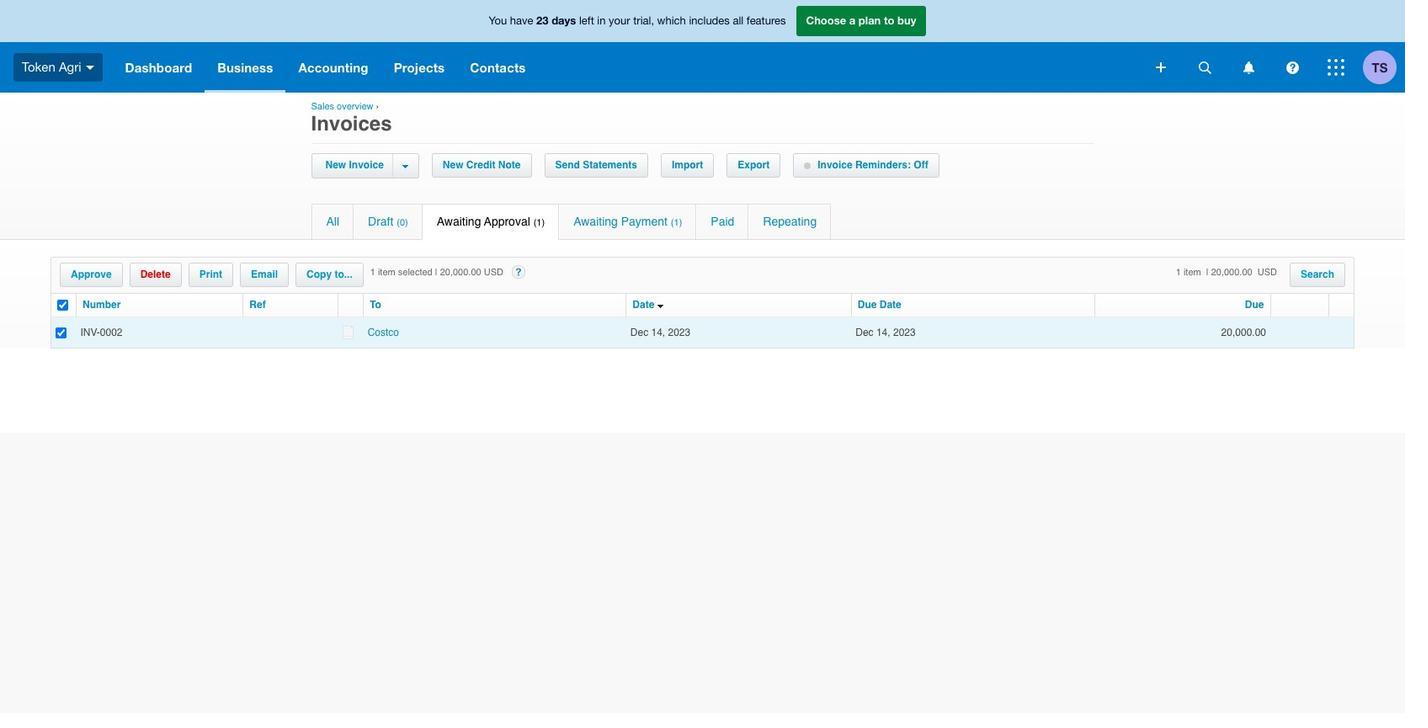 Task type: vqa. For each thing, say whether or not it's contained in the screenshot.
"Projects" within Projects dropdown button
no



Task type: locate. For each thing, give the bounding box(es) containing it.
token agri button
[[0, 42, 112, 93]]

1 horizontal spatial date
[[880, 299, 902, 311]]

0 horizontal spatial (1)
[[534, 217, 545, 228]]

1 item                          | 20,000.00                              usd
[[1176, 267, 1277, 278]]

2 item from the left
[[1184, 267, 1201, 278]]

have
[[510, 15, 533, 27]]

business
[[217, 60, 273, 75]]

1 dec from the left
[[631, 326, 649, 338]]

1 horizontal spatial due
[[1245, 299, 1264, 311]]

date inside due date link
[[880, 299, 902, 311]]

import link
[[662, 154, 713, 177]]

1 item from the left
[[378, 267, 396, 278]]

new credit note link
[[433, 154, 531, 177]]

date
[[633, 299, 655, 311], [880, 299, 902, 311]]

(1)
[[534, 217, 545, 228], [671, 217, 682, 228]]

20,000.00
[[440, 267, 481, 278], [1222, 326, 1267, 338]]

your
[[609, 15, 630, 27]]

off
[[914, 159, 929, 171]]

number link
[[83, 299, 121, 311]]

selected
[[398, 267, 433, 278]]

new left credit
[[443, 159, 464, 171]]

2 14, from the left
[[877, 326, 891, 338]]

0 horizontal spatial 2023
[[668, 326, 691, 338]]

1 awaiting from the left
[[437, 215, 481, 228]]

1 vertical spatial 20,000.00
[[1222, 326, 1267, 338]]

sales overview › invoices
[[311, 101, 392, 136]]

(1) right payment
[[671, 217, 682, 228]]

0 horizontal spatial item
[[378, 267, 396, 278]]

0 horizontal spatial dec
[[631, 326, 649, 338]]

20,000.00 down due 'link'
[[1222, 326, 1267, 338]]

import
[[672, 159, 703, 171]]

2023
[[668, 326, 691, 338], [893, 326, 916, 338]]

1 horizontal spatial awaiting
[[574, 215, 618, 228]]

payment
[[621, 215, 668, 228]]

accounting button
[[286, 42, 381, 93]]

(1) right approval on the top left of the page
[[534, 217, 545, 228]]

plan
[[859, 14, 881, 27]]

due
[[858, 299, 877, 311], [1245, 299, 1264, 311]]

2 (1) from the left
[[671, 217, 682, 228]]

agri
[[59, 60, 81, 74]]

awaiting left approval on the top left of the page
[[437, 215, 481, 228]]

1 horizontal spatial 2023
[[893, 326, 916, 338]]

export
[[738, 159, 770, 171]]

1 1 from the left
[[370, 267, 375, 278]]

repeating
[[763, 215, 817, 228]]

1 due from the left
[[858, 299, 877, 311]]

0 horizontal spatial awaiting
[[437, 215, 481, 228]]

2 1 from the left
[[1176, 267, 1181, 278]]

0 vertical spatial 20,000.00
[[440, 267, 481, 278]]

dec 14, 2023
[[631, 326, 691, 338], [856, 326, 922, 338]]

0 horizontal spatial invoice
[[349, 159, 384, 171]]

1 14, from the left
[[651, 326, 665, 338]]

due for due date
[[858, 299, 877, 311]]

awaiting left payment
[[574, 215, 618, 228]]

all
[[326, 215, 339, 228]]

new for new credit note
[[443, 159, 464, 171]]

1 horizontal spatial 14,
[[877, 326, 891, 338]]

2 due from the left
[[1245, 299, 1264, 311]]

dec 14, 2023 down due date link
[[856, 326, 922, 338]]

1 horizontal spatial item
[[1184, 267, 1201, 278]]

14, down due date link
[[877, 326, 891, 338]]

due inside due date link
[[858, 299, 877, 311]]

2 invoice from the left
[[818, 159, 853, 171]]

1 item selected | 20,000.00 usd
[[370, 267, 504, 278]]

dec down due date link
[[856, 326, 874, 338]]

1 horizontal spatial (1)
[[671, 217, 682, 228]]

dec 14, 2023 down date link at left top
[[631, 326, 691, 338]]

new
[[325, 159, 346, 171], [443, 159, 464, 171]]

20,000.00 right |
[[440, 267, 481, 278]]

in
[[597, 15, 606, 27]]

1 horizontal spatial dec 14, 2023
[[856, 326, 922, 338]]

0 horizontal spatial new
[[325, 159, 346, 171]]

send
[[555, 159, 580, 171]]

svg image
[[1328, 59, 1345, 76], [1199, 61, 1211, 74], [1243, 61, 1254, 74], [1156, 62, 1166, 72], [86, 65, 94, 70]]

1 dec 14, 2023 from the left
[[631, 326, 691, 338]]

token agri
[[22, 60, 81, 74]]

banner
[[0, 0, 1405, 93]]

contacts button
[[458, 42, 539, 93]]

dec
[[631, 326, 649, 338], [856, 326, 874, 338]]

1 invoice from the left
[[349, 159, 384, 171]]

1 new from the left
[[325, 159, 346, 171]]

search
[[1301, 269, 1335, 280]]

to link
[[370, 299, 381, 311]]

ts button
[[1363, 42, 1405, 93]]

1 2023 from the left
[[668, 326, 691, 338]]

new for new invoice
[[325, 159, 346, 171]]

token
[[22, 60, 55, 74]]

awaiting for awaiting approval
[[437, 215, 481, 228]]

due date link
[[858, 299, 902, 311]]

choose
[[806, 14, 846, 27]]

1
[[370, 267, 375, 278], [1176, 267, 1181, 278]]

0 horizontal spatial dec 14, 2023
[[631, 326, 691, 338]]

send statements
[[555, 159, 637, 171]]

None checkbox
[[56, 327, 67, 338]]

invoice down invoices
[[349, 159, 384, 171]]

due date
[[858, 299, 902, 311]]

svg image inside token agri 'popup button'
[[86, 65, 94, 70]]

new invoice
[[325, 159, 384, 171]]

None checkbox
[[57, 300, 68, 311]]

sales
[[311, 101, 334, 112]]

0 horizontal spatial 14,
[[651, 326, 665, 338]]

approve
[[71, 269, 112, 280]]

1 horizontal spatial invoice
[[818, 159, 853, 171]]

awaiting approval (1)
[[437, 215, 545, 228]]

1 horizontal spatial dec
[[856, 326, 874, 338]]

invoice
[[349, 159, 384, 171], [818, 159, 853, 171]]

0 horizontal spatial due
[[858, 299, 877, 311]]

1 horizontal spatial 20,000.00
[[1222, 326, 1267, 338]]

item
[[378, 267, 396, 278], [1184, 267, 1201, 278]]

export link
[[728, 154, 780, 177]]

0 horizontal spatial 1
[[370, 267, 375, 278]]

projects
[[394, 60, 445, 75]]

1 horizontal spatial 1
[[1176, 267, 1181, 278]]

2 awaiting from the left
[[574, 215, 618, 228]]

1 horizontal spatial new
[[443, 159, 464, 171]]

email
[[251, 269, 278, 280]]

1 (1) from the left
[[534, 217, 545, 228]]

invoice left reminders:
[[818, 159, 853, 171]]

all
[[733, 15, 744, 27]]

features
[[747, 15, 786, 27]]

(1) for awaiting approval
[[534, 217, 545, 228]]

dec down date link at left top
[[631, 326, 649, 338]]

draft (0)
[[368, 215, 408, 228]]

(1) inside awaiting approval (1)
[[534, 217, 545, 228]]

14, down date link at left top
[[651, 326, 665, 338]]

includes
[[689, 15, 730, 27]]

trial,
[[633, 15, 654, 27]]

2 date from the left
[[880, 299, 902, 311]]

banner containing ts
[[0, 0, 1405, 93]]

new down invoices
[[325, 159, 346, 171]]

new credit note
[[443, 159, 521, 171]]

2 new from the left
[[443, 159, 464, 171]]

0 horizontal spatial date
[[633, 299, 655, 311]]

new inside new invoice link
[[325, 159, 346, 171]]

contacts
[[470, 60, 526, 75]]

new inside new credit note link
[[443, 159, 464, 171]]

draft
[[368, 215, 394, 228]]

(1) inside awaiting payment (1)
[[671, 217, 682, 228]]



Task type: describe. For each thing, give the bounding box(es) containing it.
invoice reminders:                                  off
[[818, 159, 929, 171]]

projects button
[[381, 42, 458, 93]]

dashboard
[[125, 60, 192, 75]]

credit
[[466, 159, 496, 171]]

copy
[[307, 269, 332, 280]]

|
[[435, 267, 438, 278]]

send statements link
[[545, 154, 648, 177]]

invoices
[[311, 112, 392, 136]]

note
[[498, 159, 521, 171]]

due for due 'link'
[[1245, 299, 1264, 311]]

left
[[579, 15, 594, 27]]

a
[[850, 14, 856, 27]]

costco link
[[368, 326, 399, 338]]

paid link
[[697, 205, 748, 239]]

to
[[884, 14, 895, 27]]

0002
[[100, 326, 123, 338]]

approve link
[[61, 264, 122, 286]]

item for 1 item selected | 20,000.00 usd
[[378, 267, 396, 278]]

sales overview link
[[311, 101, 373, 112]]

reminders:
[[856, 159, 911, 171]]

2 2023 from the left
[[893, 326, 916, 338]]

all link
[[312, 205, 353, 239]]

due link
[[1245, 299, 1264, 311]]

usd
[[484, 267, 504, 278]]

new invoice link
[[321, 154, 392, 177]]

you have 23 days left in your trial, which includes all features
[[489, 14, 786, 27]]

overview
[[337, 101, 373, 112]]

svg image
[[1286, 61, 1299, 74]]

invoice inside invoice reminders:                                  off link
[[818, 159, 853, 171]]

print link
[[189, 264, 232, 286]]

(0)
[[397, 217, 408, 228]]

search link
[[1291, 264, 1345, 286]]

copy to...
[[307, 269, 353, 280]]

email link
[[241, 264, 288, 286]]

1 for 1 item                          | 20,000.00                              usd
[[1176, 267, 1181, 278]]

paid
[[711, 215, 735, 228]]

approval
[[484, 215, 530, 228]]

23
[[537, 14, 549, 27]]

(1) for awaiting payment
[[671, 217, 682, 228]]

›
[[376, 101, 379, 112]]

delete link
[[130, 264, 181, 286]]

accounting
[[299, 60, 369, 75]]

dashboard link
[[112, 42, 205, 93]]

ref link
[[250, 299, 266, 311]]

inv-0002
[[80, 326, 123, 338]]

business button
[[205, 42, 286, 93]]

copy to... link
[[296, 264, 363, 286]]

inv-
[[80, 326, 100, 338]]

print
[[199, 269, 222, 280]]

ts
[[1372, 59, 1388, 75]]

1 date from the left
[[633, 299, 655, 311]]

statements
[[583, 159, 637, 171]]

number
[[83, 299, 121, 311]]

choose a plan to buy
[[806, 14, 917, 27]]

item for 1 item                          | 20,000.00                              usd
[[1184, 267, 1201, 278]]

date link
[[633, 299, 655, 311]]

delete
[[140, 269, 171, 280]]

which
[[657, 15, 686, 27]]

you
[[489, 15, 507, 27]]

2 dec from the left
[[856, 326, 874, 338]]

costco
[[368, 326, 399, 338]]

1 for 1 item selected | 20,000.00 usd
[[370, 267, 375, 278]]

to...
[[335, 269, 353, 280]]

invoice reminders:                                  off link
[[794, 154, 939, 177]]

buy
[[898, 14, 917, 27]]

awaiting payment (1)
[[574, 215, 682, 228]]

to
[[370, 299, 381, 311]]

awaiting for awaiting payment
[[574, 215, 618, 228]]

repeating link
[[749, 205, 831, 239]]

invoice inside new invoice link
[[349, 159, 384, 171]]

2 dec 14, 2023 from the left
[[856, 326, 922, 338]]

ref
[[250, 299, 266, 311]]

0 horizontal spatial 20,000.00
[[440, 267, 481, 278]]



